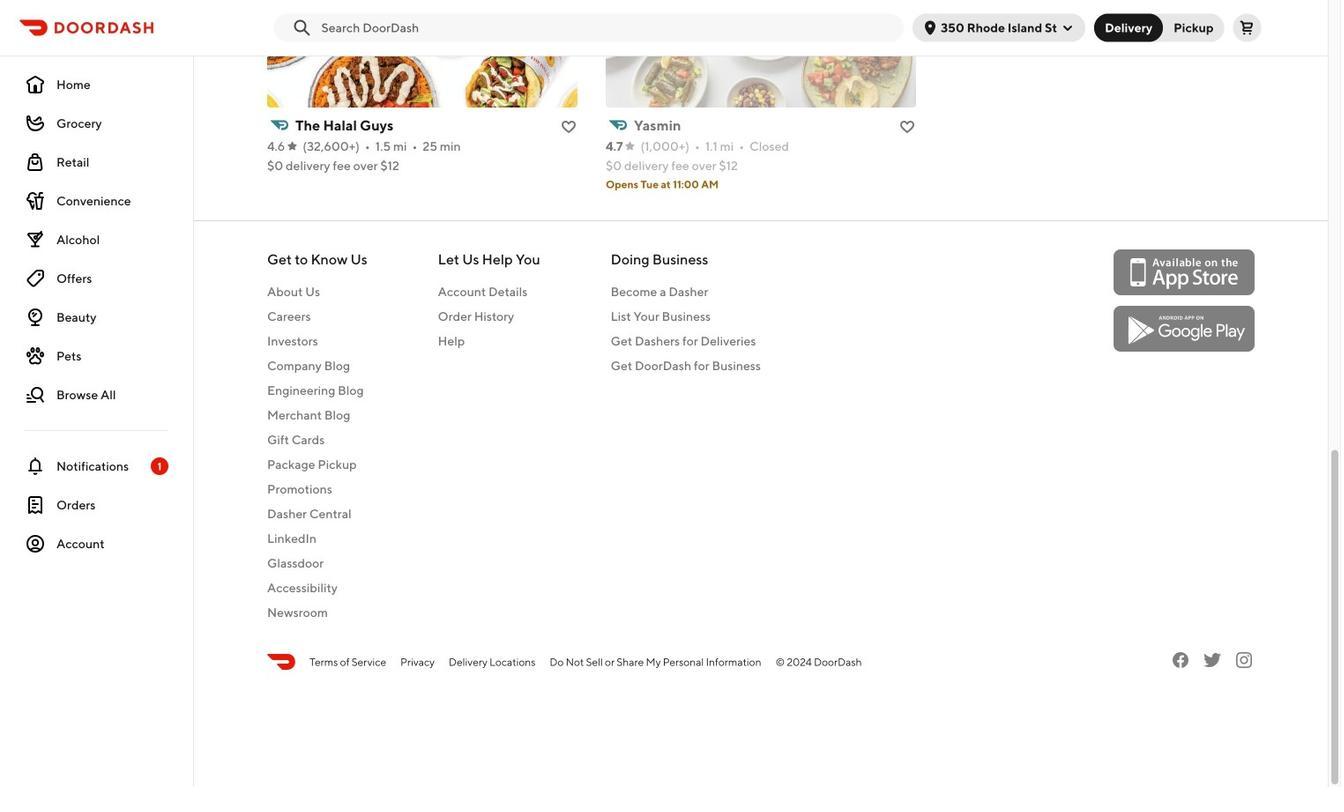 Task type: locate. For each thing, give the bounding box(es) containing it.
Store search: begin typing to search for stores available on DoorDash text field
[[321, 19, 893, 37]]

doordash on facebook image
[[1170, 650, 1191, 671]]

None button
[[1095, 14, 1163, 42], [1153, 14, 1225, 42], [1095, 14, 1163, 42], [1153, 14, 1225, 42]]



Task type: describe. For each thing, give the bounding box(es) containing it.
toggle order method (delivery or pickup) option group
[[1095, 14, 1225, 42]]

0 items, open order cart image
[[1240, 21, 1255, 35]]

doordash on twitter image
[[1202, 650, 1223, 671]]

doordash on instagram image
[[1234, 650, 1255, 671]]



Task type: vqa. For each thing, say whether or not it's contained in the screenshot.
the 2:15 PM-2:25 PM
no



